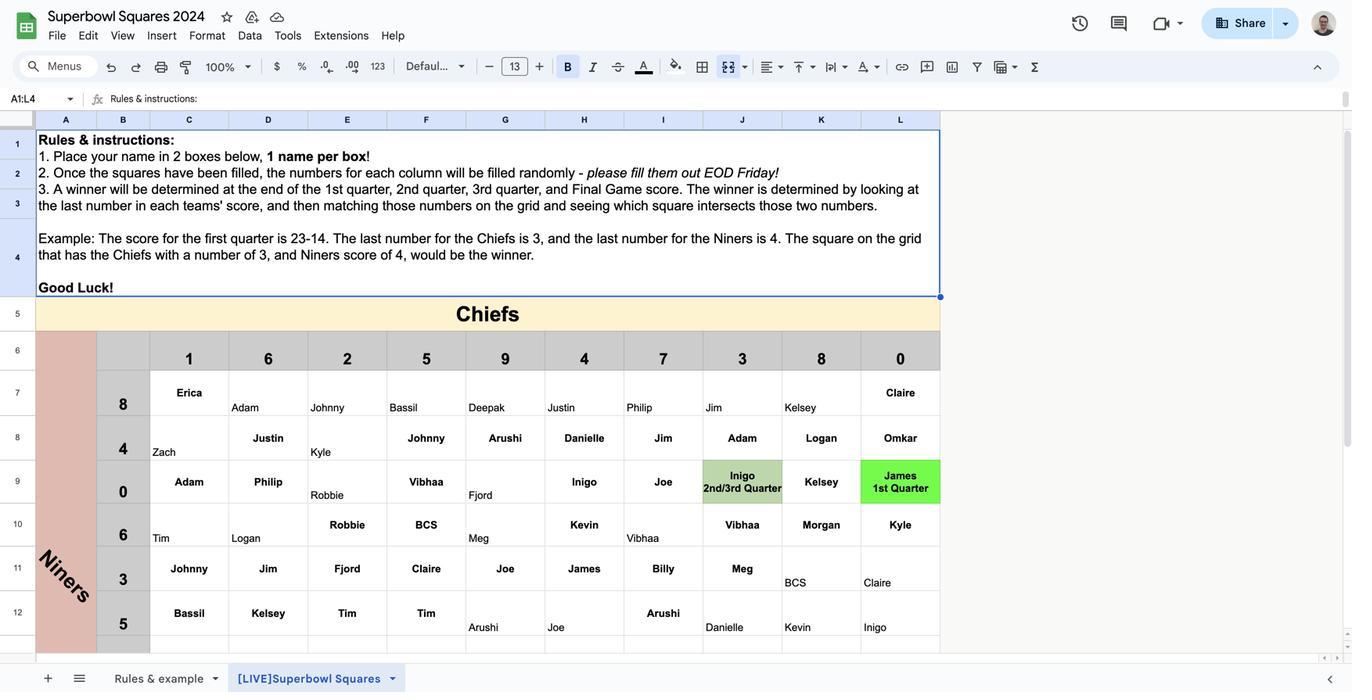 Task type: describe. For each thing, give the bounding box(es) containing it.
2 those from the left
[[1245, 147, 1270, 159]]

the right example:
[[151, 183, 167, 195]]

functions image
[[1026, 56, 1044, 77]]

3rd
[[418, 147, 432, 159]]

your
[[145, 111, 164, 123]]

number down game
[[520, 183, 553, 195]]

1.
[[111, 111, 116, 123]]

randomly
[[450, 129, 490, 141]]

is down randomly
[[448, 183, 455, 195]]

help
[[382, 29, 405, 43]]

2 vertical spatial be
[[1025, 183, 1036, 195]]

rules & example
[[115, 673, 204, 686]]

application containing share
[[0, 0, 1352, 693]]

share
[[1235, 16, 1266, 30]]

0 horizontal spatial each
[[341, 129, 362, 141]]

0 horizontal spatial be
[[175, 147, 186, 159]]

Star checkbox
[[216, 6, 238, 28]]

Font size text field
[[502, 57, 528, 76]]

friday!
[[604, 129, 633, 141]]

data menu item
[[232, 27, 269, 45]]

-
[[493, 129, 497, 141]]

menu bar inside menu bar banner
[[42, 20, 411, 46]]

boxes
[[209, 111, 235, 123]]

1 quarter, from the left
[[328, 147, 361, 159]]

for left first
[[195, 183, 208, 195]]

please
[[499, 129, 527, 141]]

have
[[198, 129, 219, 141]]

1st
[[314, 147, 325, 159]]

Zoom text field
[[202, 56, 239, 78]]

last inside the "rules & instructions: 1. place your name in 2 boxes below, 1 name per box! 2. once the squares have been filled, the numbers for each column will be filled randomly - please fill them out eod friday! 3. a winner will be determined at the end of the 1st quarter, 2nd quarter, 3rd quarter, and final game score. the winner is determined by looking at the last number in each teams' score, and then matching those numbers on the grid and seeing which square intersects those two numbers."
[[749, 147, 765, 159]]

data
[[238, 29, 262, 43]]

view
[[111, 29, 135, 43]]

name box (⌘ + j) element
[[5, 90, 78, 109]]

2 3, from the left
[[891, 183, 899, 195]]

1
[[267, 111, 271, 123]]

2 determined from the left
[[625, 147, 674, 159]]

share button
[[1202, 8, 1273, 39]]

2 horizontal spatial of
[[976, 183, 984, 195]]

insert menu item
[[141, 27, 183, 45]]

font list. default (arial) selected. option
[[406, 56, 479, 77]]

first
[[226, 183, 243, 195]]

1 toolbar from the left
[[32, 664, 98, 693]]

1 horizontal spatial of
[[880, 183, 889, 195]]

1 horizontal spatial will
[[398, 129, 412, 141]]

edit
[[79, 29, 99, 43]]

2 chiefs from the left
[[787, 183, 814, 195]]

on inside the "rules & instructions: 1. place your name in 2 boxes below, 1 name per box! 2. once the squares have been filled, the numbers for each column will be filled randomly - please fill them out eod friday! 3. a winner will be determined at the end of the 1st quarter, 2nd quarter, 3rd quarter, and final game score. the winner is determined by looking at the last number in each teams' score, and then matching those numbers on the grid and seeing which square intersects those two numbers."
[[1044, 147, 1054, 159]]

2
[[202, 111, 207, 123]]

below,
[[237, 111, 265, 123]]

is left 23-
[[280, 183, 286, 195]]

example: the score for the first quarter is 23-14. the last number for the chiefs is 3, and the last number for the niners is 4. the square on the grid that has the chiefs with a number of 3, and niners score of 4, would be the winner.
[[111, 183, 1085, 195]]

main toolbar
[[97, 0, 1049, 258]]

0 horizontal spatial on
[[685, 183, 696, 195]]

123 button
[[366, 55, 391, 78]]

would
[[997, 183, 1022, 195]]

example
[[158, 673, 204, 686]]

looking
[[689, 147, 720, 159]]

seeing
[[1111, 147, 1139, 159]]

then
[[913, 147, 933, 159]]

1 horizontal spatial numbers
[[1004, 147, 1041, 159]]

has
[[753, 183, 769, 195]]

1 score from the left
[[169, 183, 193, 195]]

Font size field
[[502, 57, 535, 77]]

(arial)
[[447, 59, 479, 73]]

rules for rules & instructions: 1. place your name in 2 boxes below, 1 name per box! 2. once the squares have been filled, the numbers for each column will be filled randomly - please fill them out eod friday! 3. a winner will be determined at the end of the 1st quarter, 2nd quarter, 3rd quarter, and final game score. the winner is determined by looking at the last number in each teams' score, and then matching those numbers on the grid and seeing which square intersects those two numbers.
[[111, 93, 133, 105]]

menu bar banner
[[0, 0, 1352, 693]]

fill color image
[[667, 56, 685, 74]]

Zoom field
[[200, 56, 258, 79]]

[live]superbowl squares button
[[228, 664, 405, 693]]

default (arial)
[[406, 59, 479, 73]]

square inside the "rules & instructions: 1. place your name in 2 boxes below, 1 name per box! 2. once the squares have been filled, the numbers for each column will be filled randomly - please fill them out eod friday! 3. a winner will be determined at the end of the 1st quarter, 2nd quarter, 3rd quarter, and final game score. the winner is determined by looking at the last number in each teams' score, and then matching those numbers on the grid and seeing which square intersects those two numbers."
[[1169, 147, 1199, 159]]

end
[[268, 147, 284, 159]]

2 at from the left
[[722, 147, 730, 159]]

1 winner from the left
[[129, 147, 157, 159]]

123
[[371, 61, 385, 72]]

grid inside the "rules & instructions: 1. place your name in 2 boxes below, 1 name per box! 2. once the squares have been filled, the numbers for each column will be filled randomly - please fill them out eod friday! 3. a winner will be determined at the end of the 1st quarter, 2nd quarter, 3rd quarter, and final game score. the winner is determined by looking at the last number in each teams' score, and then matching those numbers on the grid and seeing which square intersects those two numbers."
[[1073, 147, 1090, 159]]

rules & instructions: 1. place your name in 2 boxes below, 1 name per box! 2. once the squares have been filled, the numbers for each column will be filled randomly - please fill them out eod friday! 3. a winner will be determined at the end of the 1st quarter, 2nd quarter, 3rd quarter, and final game score. the winner is determined by looking at the last number in each teams' score, and then matching those numbers on the grid and seeing which square intersects those two numbers.
[[111, 93, 1330, 159]]

& for instructions:
[[136, 93, 142, 105]]

rules for rules & example
[[115, 673, 144, 686]]

0 vertical spatial in
[[192, 111, 200, 123]]

filled,
[[245, 129, 268, 141]]

teams'
[[836, 147, 864, 159]]

[live]superbowl
[[238, 673, 332, 686]]

default
[[406, 59, 444, 73]]

file
[[49, 29, 66, 43]]

for down score.
[[555, 183, 567, 195]]

score.
[[538, 147, 564, 159]]

example:
[[111, 183, 149, 195]]

2nd
[[364, 147, 379, 159]]

$
[[274, 60, 280, 73]]

1 chiefs from the left
[[419, 183, 446, 195]]

with
[[817, 183, 835, 195]]

1 3, from the left
[[457, 183, 465, 195]]

tools menu item
[[269, 27, 308, 45]]



Task type: vqa. For each thing, say whether or not it's contained in the screenshot.
the middle of
yes



Task type: locate. For each thing, give the bounding box(es) containing it.
in
[[192, 111, 200, 123], [802, 147, 810, 159]]

3, down randomly
[[457, 183, 465, 195]]

0 vertical spatial rules
[[111, 93, 133, 105]]

grid left that
[[715, 183, 731, 195]]

edit menu item
[[73, 27, 105, 45]]

last
[[749, 147, 765, 159], [335, 183, 350, 195], [502, 183, 517, 195]]

name right 1
[[273, 111, 297, 123]]

text wrapping image
[[823, 56, 841, 77]]

will right 'column'
[[398, 129, 412, 141]]

on left 'seeing' at the right top
[[1044, 147, 1054, 159]]

format
[[190, 29, 226, 43]]

eod
[[583, 129, 602, 141]]

0 horizontal spatial square
[[653, 183, 682, 195]]

help menu item
[[375, 27, 411, 45]]

matching
[[935, 147, 975, 159]]

23-
[[289, 183, 303, 195]]

1 horizontal spatial determined
[[625, 147, 674, 159]]

1 vertical spatial rules
[[115, 673, 144, 686]]

& inside the rules & example popup button
[[147, 673, 155, 686]]

at
[[240, 147, 249, 159], [722, 147, 730, 159]]

on
[[1044, 147, 1054, 159], [685, 183, 696, 195]]

1 at from the left
[[240, 147, 249, 159]]

score
[[169, 183, 193, 195], [949, 183, 973, 195]]

3 toolbar from the left
[[421, 664, 425, 693]]

1 horizontal spatial 3,
[[891, 183, 899, 195]]

text color image
[[635, 56, 653, 74]]

1 vertical spatial &
[[147, 673, 155, 686]]

1 horizontal spatial quarter,
[[382, 147, 415, 159]]

once
[[120, 129, 143, 141]]

those
[[977, 147, 1002, 159], [1245, 147, 1270, 159]]

% button
[[290, 55, 314, 78]]

1 vertical spatial each
[[812, 147, 833, 159]]

2 toolbar from the left
[[99, 664, 418, 693]]

1 vertical spatial in
[[802, 147, 810, 159]]

name
[[166, 111, 190, 123], [273, 111, 297, 123]]

0 horizontal spatial of
[[286, 147, 295, 159]]

place
[[119, 111, 142, 123]]

chiefs down 3rd
[[419, 183, 446, 195]]

on down by
[[685, 183, 696, 195]]

for down box!
[[327, 129, 339, 141]]

borders image
[[694, 56, 712, 77]]

squares
[[162, 129, 196, 141]]

out
[[566, 129, 580, 141]]

and
[[470, 147, 486, 159], [895, 147, 911, 159], [1093, 147, 1109, 159], [467, 183, 483, 195], [901, 183, 917, 195]]

1 horizontal spatial on
[[1044, 147, 1054, 159]]

final
[[488, 147, 508, 159]]

rules inside the "rules & instructions: 1. place your name in 2 boxes below, 1 name per box! 2. once the squares have been filled, the numbers for each column will be filled randomly - please fill them out eod friday! 3. a winner will be determined at the end of the 1st quarter, 2nd quarter, 3rd quarter, and final game score. the winner is determined by looking at the last number in each teams' score, and then matching those numbers on the grid and seeing which square intersects those two numbers."
[[111, 93, 133, 105]]

is inside the "rules & instructions: 1. place your name in 2 boxes below, 1 name per box! 2. once the squares have been filled, the numbers for each column will be filled randomly - please fill them out eod friday! 3. a winner will be determined at the end of the 1st quarter, 2nd quarter, 3rd quarter, and final game score. the winner is determined by looking at the last number in each teams' score, and then matching those numbers on the grid and seeing which square intersects those two numbers."
[[616, 147, 622, 159]]

0 vertical spatial grid
[[1073, 147, 1090, 159]]

niners down then
[[920, 183, 947, 195]]

be
[[414, 129, 425, 141], [175, 147, 186, 159], [1025, 183, 1036, 195]]

the
[[566, 147, 582, 159], [151, 183, 167, 195], [316, 183, 332, 195], [635, 183, 651, 195]]

2.
[[111, 129, 118, 141]]

numbers down per
[[287, 129, 324, 141]]

filled
[[427, 129, 448, 141]]

number down 2nd
[[352, 183, 385, 195]]

3,
[[457, 183, 465, 195], [891, 183, 899, 195]]

be right would
[[1025, 183, 1036, 195]]

application
[[0, 0, 1352, 693]]

0 horizontal spatial winner
[[129, 147, 157, 159]]

number inside the "rules & instructions: 1. place your name in 2 boxes below, 1 name per box! 2. once the squares have been filled, the numbers for each column will be filled randomly - please fill them out eod friday! 3. a winner will be determined at the end of the 1st quarter, 2nd quarter, 3rd quarter, and final game score. the winner is determined by looking at the last number in each teams' score, and then matching those numbers on the grid and seeing which square intersects those two numbers."
[[767, 147, 800, 159]]

chiefs
[[419, 183, 446, 195], [787, 183, 814, 195]]

number up has
[[767, 147, 800, 159]]

of
[[286, 147, 295, 159], [880, 183, 889, 195], [976, 183, 984, 195]]

menu bar containing file
[[42, 20, 411, 46]]

extensions menu item
[[308, 27, 375, 45]]

1 name from the left
[[166, 111, 190, 123]]

chiefs left the with
[[787, 183, 814, 195]]

3, down score,
[[891, 183, 899, 195]]

0 vertical spatial square
[[1169, 147, 1199, 159]]

1 horizontal spatial &
[[147, 673, 155, 686]]

0 horizontal spatial grid
[[715, 183, 731, 195]]

None text field
[[111, 90, 1340, 195], [6, 92, 64, 106], [111, 90, 1340, 195], [6, 92, 64, 106]]

1 horizontal spatial score
[[949, 183, 973, 195]]

two
[[1272, 147, 1288, 159]]

0 vertical spatial each
[[341, 129, 362, 141]]

select merge type image
[[738, 56, 748, 62]]

score right example:
[[169, 183, 193, 195]]

by
[[676, 147, 686, 159]]

winner
[[129, 147, 157, 159], [585, 147, 613, 159]]

1 vertical spatial numbers
[[1004, 147, 1041, 159]]

all sheets image
[[67, 666, 92, 691]]

the right 4.
[[635, 183, 651, 195]]

niners left 4.
[[586, 183, 613, 195]]

that
[[734, 183, 751, 195]]

1 horizontal spatial at
[[722, 147, 730, 159]]

2 horizontal spatial toolbar
[[421, 664, 425, 693]]

1 vertical spatial be
[[175, 147, 186, 159]]

extensions
[[314, 29, 369, 43]]

of right end
[[286, 147, 295, 159]]

&
[[136, 93, 142, 105], [147, 673, 155, 686]]

per
[[299, 111, 314, 123]]

determined down have
[[189, 147, 238, 159]]

rules right all sheets 'icon'
[[115, 673, 144, 686]]

last right '14.'
[[335, 183, 350, 195]]

instructions:
[[145, 93, 197, 105]]

1 horizontal spatial those
[[1245, 147, 1270, 159]]

1 vertical spatial square
[[653, 183, 682, 195]]

intersects
[[1201, 147, 1243, 159]]

1 horizontal spatial grid
[[1073, 147, 1090, 159]]

0 horizontal spatial score
[[169, 183, 193, 195]]

last down final
[[502, 183, 517, 195]]

quick sharing actions image
[[1283, 23, 1289, 47]]

& up place
[[136, 93, 142, 105]]

each left teams'
[[812, 147, 833, 159]]

them
[[542, 129, 564, 141]]

quarter, down 'column'
[[382, 147, 415, 159]]

1 niners from the left
[[586, 183, 613, 195]]

0 horizontal spatial numbers
[[287, 129, 324, 141]]

3.
[[111, 147, 118, 159]]

the down out
[[566, 147, 582, 159]]

2 horizontal spatial be
[[1025, 183, 1036, 195]]

is
[[616, 147, 622, 159], [280, 183, 286, 195], [448, 183, 455, 195], [616, 183, 622, 195]]

2 name from the left
[[273, 111, 297, 123]]

0 horizontal spatial niners
[[586, 183, 613, 195]]

at down filled,
[[240, 147, 249, 159]]

1 horizontal spatial name
[[273, 111, 297, 123]]

box!
[[316, 111, 334, 123]]

for down 'column'
[[388, 183, 400, 195]]

square right which
[[1169, 147, 1199, 159]]

0 horizontal spatial at
[[240, 147, 249, 159]]

1 vertical spatial will
[[160, 147, 173, 159]]

toolbar
[[32, 664, 98, 693], [99, 664, 418, 693], [421, 664, 425, 693]]

file menu item
[[42, 27, 73, 45]]

[live]superbowl squares
[[238, 673, 381, 686]]

14.
[[303, 183, 314, 195]]

0 horizontal spatial determined
[[189, 147, 238, 159]]

view menu item
[[105, 27, 141, 45]]

1 horizontal spatial each
[[812, 147, 833, 159]]

rules
[[111, 93, 133, 105], [115, 673, 144, 686]]

grid up winner.
[[1073, 147, 1090, 159]]

1 horizontal spatial be
[[414, 129, 425, 141]]

0 vertical spatial will
[[398, 129, 412, 141]]

0 horizontal spatial 3,
[[457, 183, 465, 195]]

be left filled
[[414, 129, 425, 141]]

column
[[365, 129, 396, 141]]

winner right a
[[129, 147, 157, 159]]

1 those from the left
[[977, 147, 1002, 159]]

number right the a
[[845, 183, 878, 195]]

1 horizontal spatial winner
[[585, 147, 613, 159]]

the right '14.'
[[316, 183, 332, 195]]

winner.
[[1055, 183, 1085, 195]]

insert
[[147, 29, 177, 43]]

2 score from the left
[[949, 183, 973, 195]]

in left 2
[[192, 111, 200, 123]]

each left 'column'
[[341, 129, 362, 141]]

which
[[1142, 147, 1167, 159]]

the
[[145, 129, 160, 141], [270, 129, 285, 141], [251, 147, 265, 159], [297, 147, 312, 159], [733, 147, 747, 159], [1057, 147, 1071, 159], [210, 183, 224, 195], [402, 183, 416, 195], [486, 183, 500, 195], [569, 183, 584, 195], [698, 183, 712, 195], [771, 183, 785, 195], [1038, 183, 1052, 195]]

& for example
[[147, 673, 155, 686]]

0 horizontal spatial toolbar
[[32, 664, 98, 693]]

4.
[[625, 183, 633, 195]]

4,
[[987, 183, 995, 195]]

1 horizontal spatial last
[[502, 183, 517, 195]]

1 horizontal spatial square
[[1169, 147, 1199, 159]]

been
[[221, 129, 243, 141]]

for inside the "rules & instructions: 1. place your name in 2 boxes below, 1 name per box! 2. once the squares have been filled, the numbers for each column will be filled randomly - please fill them out eod friday! 3. a winner will be determined at the end of the 1st quarter, 2nd quarter, 3rd quarter, and final game score. the winner is determined by looking at the last number in each teams' score, and then matching those numbers on the grid and seeing which square intersects those two numbers."
[[327, 129, 339, 141]]

will
[[398, 129, 412, 141], [160, 147, 173, 159]]

a
[[837, 183, 842, 195]]

of left 4,
[[976, 183, 984, 195]]

tools
[[275, 29, 302, 43]]

those right matching on the top right of page
[[977, 147, 1002, 159]]

vertical align image
[[790, 56, 808, 77]]

score left 4,
[[949, 183, 973, 195]]

game
[[510, 147, 536, 159]]

2 quarter, from the left
[[382, 147, 415, 159]]

3 quarter, from the left
[[434, 147, 467, 159]]

0 vertical spatial on
[[1044, 147, 1054, 159]]

2 winner from the left
[[585, 147, 613, 159]]

$ button
[[265, 55, 289, 78]]

text rotation image
[[855, 56, 873, 77]]

last up has
[[749, 147, 765, 159]]

numbers
[[287, 129, 324, 141], [1004, 147, 1041, 159]]

0 horizontal spatial last
[[335, 183, 350, 195]]

1 horizontal spatial in
[[802, 147, 810, 159]]

quarter,
[[328, 147, 361, 159], [382, 147, 415, 159], [434, 147, 467, 159]]

rules up "1."
[[111, 93, 133, 105]]

numbers.
[[1290, 147, 1330, 159]]

2 niners from the left
[[920, 183, 947, 195]]

0 horizontal spatial quarter,
[[328, 147, 361, 159]]

winner down eod
[[585, 147, 613, 159]]

quarter, right '1st'
[[328, 147, 361, 159]]

of down score,
[[880, 183, 889, 195]]

2 horizontal spatial quarter,
[[434, 147, 467, 159]]

squares
[[335, 673, 381, 686]]

0 horizontal spatial in
[[192, 111, 200, 123]]

score,
[[866, 147, 892, 159]]

Rename text field
[[42, 6, 214, 25]]

0 horizontal spatial those
[[977, 147, 1002, 159]]

1 horizontal spatial niners
[[920, 183, 947, 195]]

be down squares
[[175, 147, 186, 159]]

at right looking
[[722, 147, 730, 159]]

1 vertical spatial grid
[[715, 183, 731, 195]]

1 determined from the left
[[189, 147, 238, 159]]

& left example
[[147, 673, 155, 686]]

will down squares
[[160, 147, 173, 159]]

those left 'two'
[[1245, 147, 1270, 159]]

quarter, down filled
[[434, 147, 467, 159]]

2 horizontal spatial last
[[749, 147, 765, 159]]

for
[[327, 129, 339, 141], [195, 183, 208, 195], [388, 183, 400, 195], [555, 183, 567, 195]]

0 vertical spatial &
[[136, 93, 142, 105]]

toolbar containing rules & example
[[99, 664, 418, 693]]

0 horizontal spatial chiefs
[[419, 183, 446, 195]]

& inside the "rules & instructions: 1. place your name in 2 boxes below, 1 name per box! 2. once the squares have been filled, the numbers for each column will be filled randomly - please fill them out eod friday! 3. a winner will be determined at the end of the 1st quarter, 2nd quarter, 3rd quarter, and final game score. the winner is determined by looking at the last number in each teams' score, and then matching those numbers on the grid and seeing which square intersects those two numbers."
[[136, 93, 142, 105]]

determined left by
[[625, 147, 674, 159]]

name up squares
[[166, 111, 190, 123]]

each
[[341, 129, 362, 141], [812, 147, 833, 159]]

the inside the "rules & instructions: 1. place your name in 2 boxes below, 1 name per box! 2. once the squares have been filled, the numbers for each column will be filled randomly - please fill them out eod friday! 3. a winner will be determined at the end of the 1st quarter, 2nd quarter, 3rd quarter, and final game score. the winner is determined by looking at the last number in each teams' score, and then matching those numbers on the grid and seeing which square intersects those two numbers."
[[566, 147, 582, 159]]

quarter
[[246, 183, 277, 195]]

0 horizontal spatial name
[[166, 111, 190, 123]]

format menu item
[[183, 27, 232, 45]]

0 horizontal spatial &
[[136, 93, 142, 105]]

0 vertical spatial numbers
[[287, 129, 324, 141]]

is down friday! on the top of page
[[616, 147, 622, 159]]

square down by
[[653, 183, 682, 195]]

fill
[[530, 129, 539, 141]]

in left teams'
[[802, 147, 810, 159]]

0 horizontal spatial will
[[160, 147, 173, 159]]

0 vertical spatial be
[[414, 129, 425, 141]]

rules inside popup button
[[115, 673, 144, 686]]

of inside the "rules & instructions: 1. place your name in 2 boxes below, 1 name per box! 2. once the squares have been filled, the numbers for each column will be filled randomly - please fill them out eod friday! 3. a winner will be determined at the end of the 1st quarter, 2nd quarter, 3rd quarter, and final game score. the winner is determined by looking at the last number in each teams' score, and then matching those numbers on the grid and seeing which square intersects those two numbers."
[[286, 147, 295, 159]]

numbers up would
[[1004, 147, 1041, 159]]

number
[[767, 147, 800, 159], [352, 183, 385, 195], [520, 183, 553, 195], [845, 183, 878, 195]]

menu bar
[[42, 20, 411, 46]]

grid
[[1073, 147, 1090, 159], [715, 183, 731, 195]]

1 horizontal spatial chiefs
[[787, 183, 814, 195]]

is left 4.
[[616, 183, 622, 195]]

a
[[120, 147, 126, 159]]

Menus field
[[20, 56, 98, 77]]

1 vertical spatial on
[[685, 183, 696, 195]]

square
[[1169, 147, 1199, 159], [653, 183, 682, 195]]

1 horizontal spatial toolbar
[[99, 664, 418, 693]]

rules & example button
[[104, 664, 229, 693]]

%
[[298, 60, 307, 73]]



